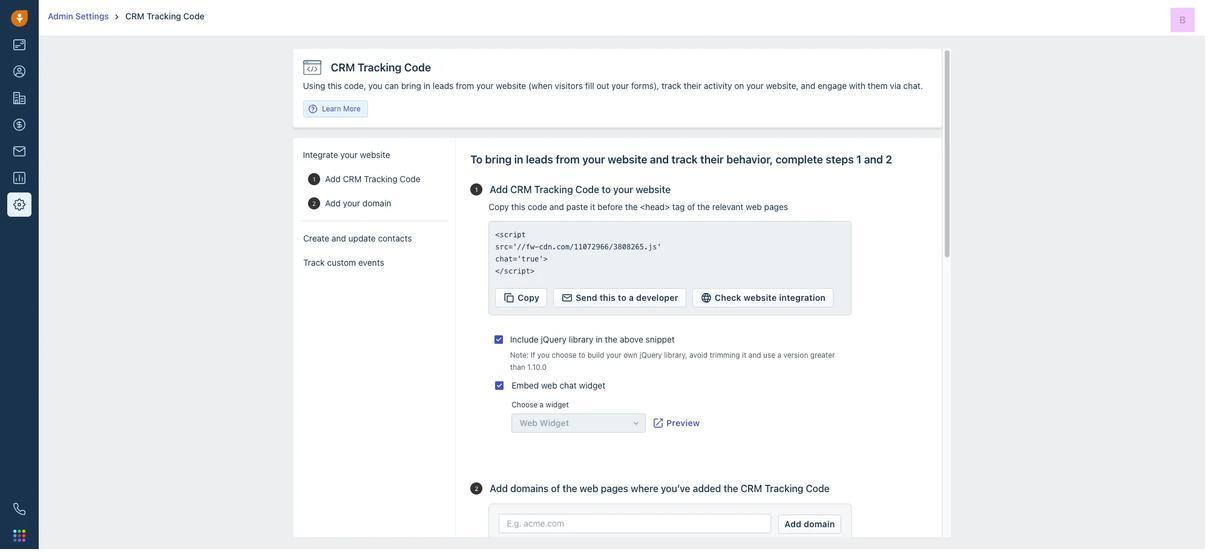 Task type: describe. For each thing, give the bounding box(es) containing it.
library,
[[664, 351, 688, 360]]

than
[[510, 363, 525, 372]]

track custom events
[[303, 257, 384, 268]]

it inside include jquery library in the above snippet note: if you choose to build your own jquery library, avoid trimming it and use a version greater than 1.10.0
[[742, 351, 747, 360]]

admin settings
[[48, 11, 109, 21]]

copy this code and paste it before the <head> tag of the relevant web pages
[[489, 202, 788, 212]]

0 vertical spatial it
[[590, 202, 595, 212]]

own
[[624, 351, 638, 360]]

your right integrate
[[341, 150, 358, 160]]

domain inside button
[[804, 519, 835, 529]]

send this to a developer button
[[554, 288, 687, 308]]

0 horizontal spatial 1
[[312, 176, 315, 183]]

embed web chat widget
[[512, 380, 606, 391]]

website up <head>
[[636, 184, 671, 195]]

developer
[[636, 292, 679, 303]]

add for add domains of the web pages where you've added the crm tracking code
[[490, 483, 508, 494]]

check website integration button
[[693, 288, 834, 308]]

behavior,
[[727, 153, 773, 166]]

crm tracking code
[[125, 11, 205, 21]]

2 vertical spatial 1
[[475, 186, 478, 193]]

track
[[303, 257, 325, 268]]

a inside button
[[629, 292, 634, 303]]

the right added
[[724, 483, 739, 494]]

greater
[[811, 351, 835, 360]]

embed
[[512, 380, 539, 391]]

a inside include jquery library in the above snippet note: if you choose to build your own jquery library, avoid trimming it and use a version greater than 1.10.0
[[778, 351, 782, 360]]

0 horizontal spatial 2
[[312, 200, 316, 207]]

the right domains
[[563, 483, 577, 494]]

E.g. acme.com text field
[[499, 514, 771, 533]]

tag
[[672, 202, 685, 212]]

0 vertical spatial pages
[[764, 202, 788, 212]]

track
[[672, 153, 698, 166]]

choose
[[552, 351, 577, 360]]

crm right settings
[[125, 11, 144, 21]]

crm right added
[[741, 483, 762, 494]]

bring
[[485, 153, 512, 166]]

custom
[[327, 257, 356, 268]]

0 horizontal spatial pages
[[601, 483, 629, 494]]

more
[[343, 104, 361, 113]]

create and update contacts
[[303, 233, 412, 243]]

add domain
[[785, 519, 835, 529]]

to
[[471, 153, 483, 166]]

copy for copy this code and paste it before the <head> tag of the relevant web pages
[[489, 202, 509, 212]]

0 vertical spatial to
[[602, 184, 611, 195]]

learn more
[[322, 104, 361, 113]]

website up add crm tracking code
[[360, 150, 390, 160]]

0 vertical spatial in
[[514, 153, 524, 166]]

where
[[631, 483, 659, 494]]

1 vertical spatial web
[[541, 380, 557, 391]]

copy for copy
[[518, 292, 540, 303]]

2 horizontal spatial 1
[[857, 153, 862, 166]]

crm down integrate your website
[[343, 174, 361, 184]]

paste
[[566, 202, 588, 212]]

add crm tracking code to your website
[[490, 184, 671, 195]]

complete
[[776, 153, 823, 166]]

leads
[[526, 153, 553, 166]]

build
[[588, 351, 605, 360]]

check website integration
[[715, 292, 826, 303]]

this for copy
[[511, 202, 526, 212]]

version
[[784, 351, 809, 360]]

added
[[693, 483, 721, 494]]

1 horizontal spatial jquery
[[640, 351, 662, 360]]

snippet
[[646, 334, 675, 345]]

the right before
[[625, 202, 638, 212]]

integrate
[[303, 150, 338, 160]]

note:
[[510, 351, 529, 360]]

your right "from"
[[583, 153, 605, 166]]

your inside include jquery library in the above snippet note: if you choose to build your own jquery library, avoid trimming it and use a version greater than 1.10.0
[[607, 351, 622, 360]]

chat
[[560, 380, 577, 391]]

and inside include jquery library in the above snippet note: if you choose to build your own jquery library, avoid trimming it and use a version greater than 1.10.0
[[749, 351, 761, 360]]

learn
[[322, 104, 341, 113]]

copy button
[[495, 288, 548, 308]]

add for add crm tracking code to your website
[[490, 184, 508, 195]]

your down add crm tracking code
[[343, 198, 360, 208]]

in inside include jquery library in the above snippet note: if you choose to build your own jquery library, avoid trimming it and use a version greater than 1.10.0
[[596, 334, 603, 345]]

to bring in leads from your website and track their behavior, complete steps 1 and 2
[[471, 153, 893, 166]]

their
[[701, 153, 724, 166]]

send
[[576, 292, 598, 303]]

1 horizontal spatial of
[[687, 202, 695, 212]]

learn more link
[[303, 101, 368, 117]]

web widget
[[520, 418, 569, 428]]



Task type: vqa. For each thing, say whether or not it's contained in the screenshot.
Send this to a developer
yes



Task type: locate. For each thing, give the bounding box(es) containing it.
1 horizontal spatial domain
[[804, 519, 835, 529]]

0 horizontal spatial domain
[[362, 198, 391, 208]]

preview
[[667, 418, 700, 428]]

code
[[183, 11, 205, 21], [400, 174, 420, 184], [576, 184, 599, 195], [806, 483, 830, 494]]

0 horizontal spatial of
[[551, 483, 560, 494]]

0 vertical spatial 1
[[857, 153, 862, 166]]

it
[[590, 202, 595, 212], [742, 351, 747, 360]]

contacts
[[378, 233, 412, 243]]

trimming
[[710, 351, 740, 360]]

1 vertical spatial jquery
[[640, 351, 662, 360]]

add for add domain
[[785, 519, 802, 529]]

2 up create
[[312, 200, 316, 207]]

0 vertical spatial a
[[629, 292, 634, 303]]

a left developer
[[629, 292, 634, 303]]

above
[[620, 334, 644, 345]]

jquery up you in the left bottom of the page
[[541, 334, 567, 345]]

0 horizontal spatial this
[[511, 202, 526, 212]]

add
[[325, 174, 340, 184], [490, 184, 508, 195], [325, 198, 340, 208], [490, 483, 508, 494], [785, 519, 802, 529]]

your up before
[[613, 184, 633, 195]]

1 vertical spatial this
[[600, 292, 616, 303]]

1 vertical spatial a
[[778, 351, 782, 360]]

this
[[511, 202, 526, 212], [600, 292, 616, 303]]

1 vertical spatial to
[[618, 292, 627, 303]]

copy left code
[[489, 202, 509, 212]]

1 vertical spatial it
[[742, 351, 747, 360]]

0 vertical spatial 2
[[886, 153, 893, 166]]

2 vertical spatial web
[[580, 483, 599, 494]]

1 vertical spatial 1
[[312, 176, 315, 183]]

a right use
[[778, 351, 782, 360]]

a right choose
[[540, 400, 544, 409]]

2 horizontal spatial web
[[746, 202, 762, 212]]

the inside include jquery library in the above snippet note: if you choose to build your own jquery library, avoid trimming it and use a version greater than 1.10.0
[[605, 334, 618, 345]]

and right steps
[[864, 153, 883, 166]]

0 vertical spatial jquery
[[541, 334, 567, 345]]

pages left where
[[601, 483, 629, 494]]

1.10.0
[[527, 363, 547, 372]]

web left where
[[580, 483, 599, 494]]

1 vertical spatial of
[[551, 483, 560, 494]]

1 horizontal spatial it
[[742, 351, 747, 360]]

and right code
[[550, 202, 564, 212]]

2 vertical spatial to
[[579, 351, 586, 360]]

this for send
[[600, 292, 616, 303]]

tracking
[[147, 11, 181, 21], [364, 174, 397, 184], [534, 184, 573, 195], [765, 483, 804, 494]]

before
[[598, 202, 623, 212]]

2 left domains
[[475, 485, 479, 492]]

2 vertical spatial a
[[540, 400, 544, 409]]

add for add crm tracking code
[[325, 174, 340, 184]]

2
[[886, 153, 893, 166], [312, 200, 316, 207], [475, 485, 479, 492]]

send this to a developer
[[576, 292, 679, 303]]

a
[[629, 292, 634, 303], [778, 351, 782, 360], [540, 400, 544, 409]]

2 horizontal spatial to
[[618, 292, 627, 303]]

integration
[[779, 292, 826, 303]]

copy up include
[[518, 292, 540, 303]]

to inside button
[[618, 292, 627, 303]]

1 horizontal spatial a
[[629, 292, 634, 303]]

website
[[360, 150, 390, 160], [608, 153, 648, 166], [636, 184, 671, 195], [744, 292, 777, 303]]

2 right steps
[[886, 153, 893, 166]]

of
[[687, 202, 695, 212], [551, 483, 560, 494]]

add crm tracking code
[[325, 174, 420, 184]]

0 horizontal spatial jquery
[[541, 334, 567, 345]]

crm up code
[[510, 184, 532, 195]]

widget right chat
[[579, 380, 606, 391]]

1 vertical spatial copy
[[518, 292, 540, 303]]

1 horizontal spatial 1
[[475, 186, 478, 193]]

the left 'above'
[[605, 334, 618, 345]]

check
[[715, 292, 742, 303]]

admin
[[48, 11, 73, 21]]

0 horizontal spatial a
[[540, 400, 544, 409]]

web
[[746, 202, 762, 212], [541, 380, 557, 391], [580, 483, 599, 494]]

1 vertical spatial pages
[[601, 483, 629, 494]]

1 horizontal spatial to
[[602, 184, 611, 195]]

jquery down snippet
[[640, 351, 662, 360]]

events
[[358, 257, 384, 268]]

pages
[[764, 202, 788, 212], [601, 483, 629, 494]]

1 horizontal spatial web
[[580, 483, 599, 494]]

choose a widget
[[512, 400, 569, 409]]

if
[[531, 351, 535, 360]]

web left chat
[[541, 380, 557, 391]]

update
[[348, 233, 376, 243]]

1
[[857, 153, 862, 166], [312, 176, 315, 183], [475, 186, 478, 193]]

add for add your domain
[[325, 198, 340, 208]]

in right bring
[[514, 153, 524, 166]]

1 horizontal spatial in
[[596, 334, 603, 345]]

0 horizontal spatial web
[[541, 380, 557, 391]]

in
[[514, 153, 524, 166], [596, 334, 603, 345]]

in up build in the bottom of the page
[[596, 334, 603, 345]]

1 vertical spatial in
[[596, 334, 603, 345]]

0 horizontal spatial widget
[[546, 400, 569, 409]]

your
[[341, 150, 358, 160], [583, 153, 605, 166], [613, 184, 633, 195], [343, 198, 360, 208], [607, 351, 622, 360]]

None text field
[[495, 229, 845, 277]]

copy inside copy button
[[518, 292, 540, 303]]

<head>
[[640, 202, 670, 212]]

website inside check website integration button
[[744, 292, 777, 303]]

and left use
[[749, 351, 761, 360]]

website up copy this code and paste it before the <head> tag of the relevant web pages
[[608, 153, 648, 166]]

web widget button
[[512, 414, 646, 433]]

to up before
[[602, 184, 611, 195]]

from
[[556, 153, 580, 166]]

1 horizontal spatial this
[[600, 292, 616, 303]]

the left the relevant
[[698, 202, 710, 212]]

this left code
[[511, 202, 526, 212]]

1 horizontal spatial 2
[[475, 485, 479, 492]]

you
[[538, 351, 550, 360]]

and
[[650, 153, 669, 166], [864, 153, 883, 166], [550, 202, 564, 212], [331, 233, 346, 243], [749, 351, 761, 360]]

domain
[[362, 198, 391, 208], [804, 519, 835, 529]]

this right the send
[[600, 292, 616, 303]]

it right trimming
[[742, 351, 747, 360]]

0 vertical spatial this
[[511, 202, 526, 212]]

and left track
[[650, 153, 669, 166]]

domains
[[510, 483, 549, 494]]

0 vertical spatial copy
[[489, 202, 509, 212]]

0 vertical spatial of
[[687, 202, 695, 212]]

1 down "to" on the top
[[475, 186, 478, 193]]

1 horizontal spatial pages
[[764, 202, 788, 212]]

choose
[[512, 400, 538, 409]]

web right the relevant
[[746, 202, 762, 212]]

add your domain
[[325, 198, 391, 208]]

to left developer
[[618, 292, 627, 303]]

include jquery library in the above snippet note: if you choose to build your own jquery library, avoid trimming it and use a version greater than 1.10.0
[[510, 334, 835, 372]]

0 vertical spatial widget
[[579, 380, 606, 391]]

the
[[625, 202, 638, 212], [698, 202, 710, 212], [605, 334, 618, 345], [563, 483, 577, 494], [724, 483, 739, 494]]

this inside button
[[600, 292, 616, 303]]

pages right the relevant
[[764, 202, 788, 212]]

add domain button
[[778, 515, 842, 534]]

of right domains
[[551, 483, 560, 494]]

to left build in the bottom of the page
[[579, 351, 586, 360]]

freshworks switcher image
[[13, 530, 25, 542]]

relevant
[[712, 202, 744, 212]]

and right create
[[331, 233, 346, 243]]

add inside button
[[785, 519, 802, 529]]

use
[[764, 351, 776, 360]]

admin settings link
[[48, 11, 111, 21]]

widget
[[540, 418, 569, 428]]

to inside include jquery library in the above snippet note: if you choose to build your own jquery library, avoid trimming it and use a version greater than 1.10.0
[[579, 351, 586, 360]]

1 horizontal spatial widget
[[579, 380, 606, 391]]

code
[[528, 202, 547, 212]]

copy
[[489, 202, 509, 212], [518, 292, 540, 303]]

web
[[520, 418, 538, 428]]

0 horizontal spatial copy
[[489, 202, 509, 212]]

1 right steps
[[857, 153, 862, 166]]

library
[[569, 334, 594, 345]]

phone image
[[13, 503, 25, 515]]

you've
[[661, 483, 691, 494]]

1 down integrate
[[312, 176, 315, 183]]

steps
[[826, 153, 854, 166]]

of right tag
[[687, 202, 695, 212]]

0 vertical spatial web
[[746, 202, 762, 212]]

1 vertical spatial domain
[[804, 519, 835, 529]]

it right "paste"
[[590, 202, 595, 212]]

1 vertical spatial widget
[[546, 400, 569, 409]]

integrate your website
[[303, 150, 390, 160]]

add domains of the web pages where you've added the crm tracking code
[[490, 483, 830, 494]]

1 horizontal spatial copy
[[518, 292, 540, 303]]

include
[[510, 334, 539, 345]]

settings
[[75, 11, 109, 21]]

2 horizontal spatial a
[[778, 351, 782, 360]]

jquery
[[541, 334, 567, 345], [640, 351, 662, 360]]

phone element
[[7, 497, 31, 521]]

0 horizontal spatial to
[[579, 351, 586, 360]]

2 horizontal spatial 2
[[886, 153, 893, 166]]

widget up widget
[[546, 400, 569, 409]]

your left own
[[607, 351, 622, 360]]

to
[[602, 184, 611, 195], [618, 292, 627, 303], [579, 351, 586, 360]]

website right check
[[744, 292, 777, 303]]

2 vertical spatial 2
[[475, 485, 479, 492]]

preview button
[[652, 414, 701, 433]]

create
[[303, 233, 329, 243]]

widget
[[579, 380, 606, 391], [546, 400, 569, 409]]

0 horizontal spatial it
[[590, 202, 595, 212]]

0 vertical spatial domain
[[362, 198, 391, 208]]

avoid
[[690, 351, 708, 360]]

1 vertical spatial 2
[[312, 200, 316, 207]]

0 horizontal spatial in
[[514, 153, 524, 166]]



